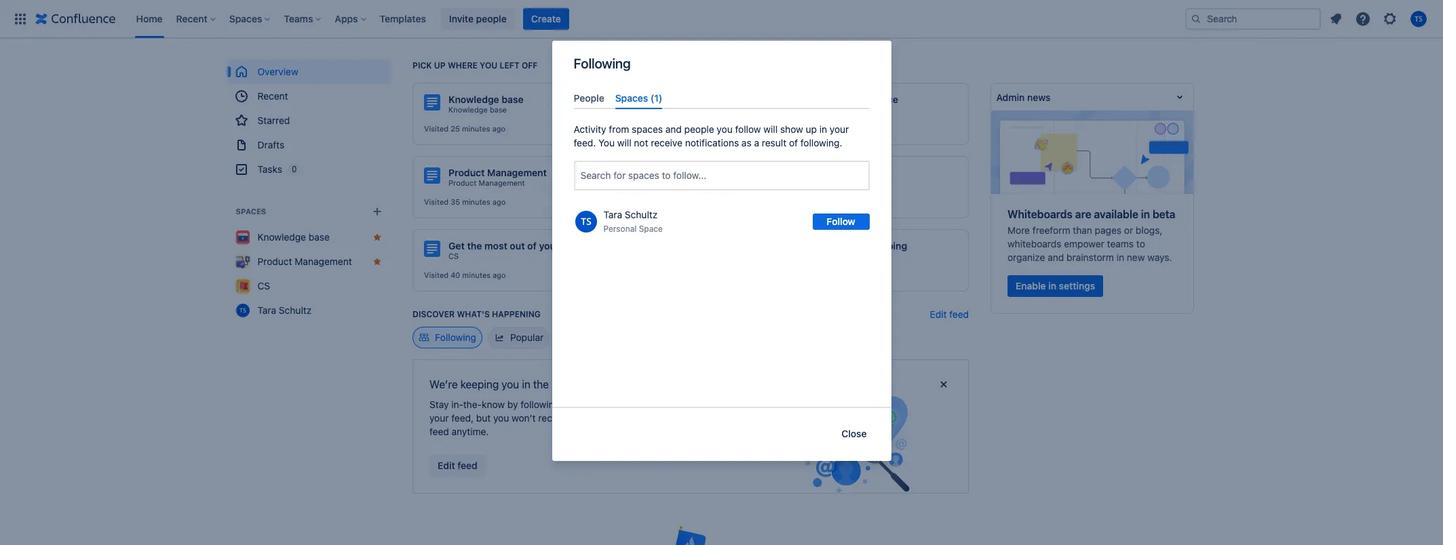 Task type: vqa. For each thing, say whether or not it's contained in the screenshot.
Past
no



Task type: describe. For each thing, give the bounding box(es) containing it.
create link
[[523, 8, 569, 30]]

activity
[[675, 399, 707, 411]]

ago for the product management link related to management
[[493, 197, 506, 206]]

tab list inside following "dialog"
[[568, 87, 875, 109]]

spaces (1)
[[615, 92, 662, 104]]

spaces inside tab list
[[615, 92, 648, 104]]

notifications inside the activity from spaces and people you follow will show up in your feed. you will not receive notifications as a result of following.
[[685, 137, 739, 149]]

0 vertical spatial cs link
[[449, 252, 459, 261]]

template
[[732, 240, 774, 252]]

the for cs
[[467, 240, 482, 252]]

visited for knowledge base "link" to the top
[[424, 124, 449, 133]]

Search field
[[1185, 8, 1321, 30]]

admin news
[[997, 91, 1051, 103]]

25
[[451, 124, 460, 133]]

pages
[[1095, 225, 1122, 236]]

blogs,
[[1136, 225, 1163, 236]]

1 vertical spatial edit feed
[[438, 460, 478, 472]]

banner containing home
[[0, 0, 1443, 38]]

feed,
[[451, 413, 474, 424]]

of inside the activity from spaces and people you follow will show up in your feed. you will not receive notifications as a result of following.
[[789, 137, 798, 149]]

apps
[[335, 13, 358, 24]]

feed.
[[574, 137, 596, 149]]

search
[[580, 170, 611, 181]]

for
[[614, 170, 626, 181]]

know
[[482, 399, 505, 411]]

follow button
[[813, 214, 870, 230]]

in inside the activity from spaces and people you follow will show up in your feed. you will not receive notifications as a result of following.
[[819, 124, 827, 135]]

tara schultz
[[258, 305, 312, 316]]

1 vertical spatial edit
[[438, 460, 455, 472]]

following
[[521, 399, 560, 411]]

popular button
[[488, 327, 550, 349]]

get for product management
[[732, 94, 748, 105]]

and inside whiteboards are available in beta more freeform than pages or blogs, whiteboards empower teams to organize and brainstorm in new ways.
[[1048, 252, 1064, 263]]

0 vertical spatial edit
[[930, 309, 947, 320]]

the for product management
[[751, 94, 766, 105]]

get the most out of your team space for 35 minutes ago
[[732, 94, 898, 105]]

enable in settings
[[1016, 280, 1095, 292]]

spaces button
[[225, 8, 276, 30]]

loop
[[552, 379, 573, 391]]

home
[[136, 13, 163, 24]]

discover
[[413, 309, 455, 320]]

spaces for to
[[628, 170, 659, 181]]

follow
[[735, 124, 761, 135]]

more
[[1008, 225, 1030, 236]]

and inside stay in-the-know by following people and spaces. their activity will show up in your feed, but you won't receive email notifications about it. add to, or edit, your feed anytime.
[[595, 399, 611, 411]]

most for 35 minutes ago
[[768, 94, 791, 105]]

where
[[448, 60, 478, 71]]

discover what's happening
[[413, 309, 541, 320]]

0 vertical spatial up
[[434, 60, 446, 71]]

none text field inside following "dialog"
[[580, 169, 583, 183]]

but
[[476, 413, 491, 424]]

0 vertical spatial knowledge base link
[[449, 105, 507, 115]]

you up by
[[502, 379, 519, 391]]

you inside stay in-the-know by following people and spaces. their activity will show up in your feed, but you won't receive email notifications about it. add to, or edit, your feed anytime.
[[493, 413, 509, 424]]

2 horizontal spatial feed
[[949, 309, 969, 320]]

knowledge base inside "link"
[[258, 231, 330, 243]]

add
[[693, 413, 711, 424]]

invite people button
[[441, 8, 515, 30]]

empower
[[1064, 238, 1105, 250]]

visited 40 minutes ago
[[424, 271, 506, 280]]

35 for product
[[451, 197, 460, 206]]

0
[[292, 164, 297, 174]]

visited 35 minutes ago for product
[[424, 197, 506, 206]]

stay
[[430, 399, 449, 411]]

following button
[[413, 327, 482, 349]]

visited 25 minutes ago
[[424, 124, 506, 133]]

will inside stay in-the-know by following people and spaces. their activity will show up in your feed, but you won't receive email notifications about it. add to, or edit, your feed anytime.
[[709, 399, 724, 411]]

feed inside stay in-the-know by following people and spaces. their activity will show up in your feed, but you won't receive email notifications about it. add to, or edit, your feed anytime.
[[430, 426, 449, 438]]

tara schultz link
[[228, 299, 391, 323]]

notifications inside stay in-the-know by following people and spaces. their activity will show up in your feed, but you won't receive email notifications about it. add to, or edit, your feed anytime.
[[598, 413, 652, 424]]

personal
[[604, 224, 637, 234]]

following.
[[801, 137, 842, 149]]

spaces inside popup button
[[229, 13, 262, 24]]

follow...
[[673, 170, 707, 181]]

brainstorm
[[1067, 252, 1114, 263]]

pick up where you left off
[[413, 60, 538, 71]]

spaces for and
[[632, 124, 663, 135]]

drafts
[[258, 139, 285, 151]]

unstar this space image for product management
[[372, 256, 383, 267]]

get the most out of your team space for 40 minutes ago
[[449, 240, 615, 252]]

we're keeping you in the loop
[[430, 379, 573, 391]]

receive inside stay in-the-know by following people and spaces. their activity will show up in your feed, but you won't receive email notifications about it. add to, or edit, your feed anytime.
[[538, 413, 570, 424]]

beta
[[1153, 208, 1176, 220]]

than
[[1073, 225, 1092, 236]]

most for 40 minutes ago
[[484, 240, 507, 252]]

home link
[[132, 8, 167, 30]]

and inside the activity from spaces and people you follow will show up in your feed. you will not receive notifications as a result of following.
[[666, 124, 682, 135]]

visited left 40
[[424, 271, 449, 280]]

starred
[[258, 115, 290, 126]]

you left left
[[480, 60, 498, 71]]

admin
[[997, 91, 1025, 103]]

1 vertical spatial edit feed button
[[430, 455, 486, 477]]

keeping
[[460, 379, 499, 391]]

1 vertical spatial cs
[[258, 280, 270, 292]]

visited for the product management link corresponding to the
[[708, 124, 732, 133]]

in-
[[451, 399, 463, 411]]

you
[[598, 137, 615, 149]]

whiteboards are available in beta more freeform than pages or blogs, whiteboards empower teams to organize and brainstorm in new ways.
[[1008, 208, 1176, 263]]

people inside the activity from spaces and people you follow will show up in your feed. you will not receive notifications as a result of following.
[[684, 124, 714, 135]]

journey
[[831, 240, 865, 252]]

show inside the activity from spaces and people you follow will show up in your feed. you will not receive notifications as a result of following.
[[780, 124, 803, 135]]

activity
[[574, 124, 606, 135]]

it.
[[683, 413, 691, 424]]

off
[[522, 60, 538, 71]]

-
[[777, 240, 781, 252]]

minutes for the topmost cs link
[[462, 271, 491, 280]]

2 horizontal spatial will
[[764, 124, 778, 135]]

to inside following "dialog"
[[662, 170, 671, 181]]

whiteboards
[[1008, 208, 1073, 220]]

0 vertical spatial edit feed button
[[930, 308, 969, 322]]

tara schultz personal space
[[604, 209, 663, 234]]

organize
[[1008, 252, 1045, 263]]

following dialog
[[552, 41, 891, 461]]

0 horizontal spatial knowledge base link
[[228, 225, 391, 250]]

activity from spaces and people you follow will show up in your feed. you will not receive notifications as a result of following.
[[574, 124, 849, 149]]

space for 40 minutes ago
[[587, 240, 615, 252]]

their
[[650, 399, 673, 411]]

people
[[574, 92, 604, 104]]

teams
[[1107, 238, 1134, 250]]

invite people
[[449, 13, 507, 24]]

about
[[655, 413, 680, 424]]

the-
[[463, 399, 482, 411]]



Task type: locate. For each thing, give the bounding box(es) containing it.
0 vertical spatial people
[[476, 13, 507, 24]]

1 horizontal spatial to
[[1136, 238, 1145, 250]]

visited right create a space icon
[[424, 197, 449, 206]]

schultz
[[625, 209, 658, 221], [279, 305, 312, 316]]

starred link
[[228, 109, 391, 133]]

1 vertical spatial spaces
[[615, 92, 648, 104]]

you inside the activity from spaces and people you follow will show up in your feed. you will not receive notifications as a result of following.
[[717, 124, 733, 135]]

and up email
[[595, 399, 611, 411]]

1 horizontal spatial most
[[768, 94, 791, 105]]

spaces inside the activity from spaces and people you follow will show up in your feed. you will not receive notifications as a result of following.
[[632, 124, 663, 135]]

1 vertical spatial or
[[727, 413, 736, 424]]

pick
[[413, 60, 432, 71]]

schultz inside 'tara schultz personal space'
[[625, 209, 658, 221]]

1 horizontal spatial get
[[732, 94, 748, 105]]

visited 35 minutes ago for get
[[708, 124, 789, 133]]

settings icon image
[[1382, 11, 1398, 27]]

1 horizontal spatial edit feed button
[[930, 308, 969, 322]]

not
[[634, 137, 648, 149]]

to,
[[713, 413, 725, 424]]

0 horizontal spatial cs
[[258, 280, 270, 292]]

2 horizontal spatial and
[[1048, 252, 1064, 263]]

show up 'result'
[[780, 124, 803, 135]]

1 horizontal spatial notifications
[[685, 137, 739, 149]]

spaces right for
[[628, 170, 659, 181]]

1 vertical spatial team
[[562, 240, 585, 252]]

product management link for the
[[732, 105, 809, 115]]

team
[[846, 94, 869, 105], [562, 240, 585, 252]]

1 vertical spatial cs link
[[228, 274, 391, 299]]

0 horizontal spatial show
[[726, 399, 749, 411]]

1 vertical spatial will
[[617, 137, 631, 149]]

get for cs
[[449, 240, 465, 252]]

0 vertical spatial cs
[[449, 252, 459, 261]]

1 horizontal spatial up
[[752, 399, 763, 411]]

0 vertical spatial get the most out of your team space
[[732, 94, 898, 105]]

team for 40 minutes ago
[[562, 240, 585, 252]]

minutes for the product management link corresponding to the
[[746, 124, 774, 133]]

minutes for knowledge base "link" to the top
[[462, 124, 490, 133]]

0 vertical spatial and
[[666, 124, 682, 135]]

email
[[573, 413, 596, 424]]

2 vertical spatial spaces
[[236, 207, 267, 216]]

tara for tara schultz personal space
[[604, 209, 622, 221]]

recent
[[258, 90, 288, 102]]

following down what's
[[435, 332, 476, 343]]

will down the from
[[617, 137, 631, 149]]

tara for tara schultz
[[258, 305, 277, 316]]

0 vertical spatial out
[[793, 94, 809, 105]]

won't
[[512, 413, 536, 424]]

out for 40 minutes ago
[[510, 240, 525, 252]]

1 horizontal spatial tara
[[604, 209, 622, 221]]

tab list
[[568, 87, 875, 109]]

or right to,
[[727, 413, 736, 424]]

0 horizontal spatial 35
[[451, 197, 460, 206]]

0 horizontal spatial the
[[467, 240, 482, 252]]

1 vertical spatial notifications
[[598, 413, 652, 424]]

people right invite
[[476, 13, 507, 24]]

out for 35 minutes ago
[[793, 94, 809, 105]]

visited up "template"
[[708, 197, 732, 206]]

up inside stay in-the-know by following people and spaces. their activity will show up in your feed, but you won't receive email notifications about it. add to, or edit, your feed anytime.
[[752, 399, 763, 411]]

the up following
[[533, 379, 549, 391]]

overview
[[258, 66, 299, 77]]

1 horizontal spatial the
[[533, 379, 549, 391]]

close button
[[833, 423, 875, 445]]

1 vertical spatial get
[[449, 240, 465, 252]]

product management link up follow
[[732, 105, 809, 115]]

most
[[768, 94, 791, 105], [484, 240, 507, 252]]

feed
[[949, 309, 969, 320], [430, 426, 449, 438], [458, 460, 478, 472]]

1 horizontal spatial and
[[666, 124, 682, 135]]

show inside stay in-the-know by following people and spaces. their activity will show up in your feed, but you won't receive email notifications about it. add to, or edit, your feed anytime.
[[726, 399, 749, 411]]

in inside stay in-the-know by following people and spaces. their activity will show up in your feed, but you won't receive email notifications about it. add to, or edit, your feed anytime.
[[765, 399, 773, 411]]

ago for the product management link corresponding to the
[[776, 124, 789, 133]]

1 vertical spatial product management link
[[449, 178, 525, 188]]

get the most out of your team space
[[732, 94, 898, 105], [449, 240, 615, 252]]

spaces up overview
[[229, 13, 262, 24]]

in
[[819, 124, 827, 135], [1141, 208, 1150, 220], [1117, 252, 1124, 263], [1048, 280, 1056, 292], [522, 379, 530, 391], [765, 399, 773, 411]]

most up 'result'
[[768, 94, 791, 105]]

1 horizontal spatial 35
[[734, 124, 744, 133]]

tab list containing people
[[568, 87, 875, 109]]

following up people
[[574, 56, 631, 71]]

global element
[[8, 0, 1183, 38]]

from
[[609, 124, 629, 135]]

customer
[[784, 240, 828, 252]]

0 vertical spatial will
[[764, 124, 778, 135]]

1 horizontal spatial team
[[846, 94, 869, 105]]

None text field
[[580, 169, 583, 183]]

tara
[[604, 209, 622, 221], [258, 305, 277, 316]]

whiteboards
[[1008, 238, 1062, 250]]

and
[[666, 124, 682, 135], [1048, 252, 1064, 263], [595, 399, 611, 411]]

0 vertical spatial the
[[751, 94, 766, 105]]

receive inside the activity from spaces and people you follow will show up in your feed. you will not receive notifications as a result of following.
[[651, 137, 683, 149]]

recent link
[[228, 84, 391, 109]]

0 horizontal spatial to
[[662, 170, 671, 181]]

1 horizontal spatial product management link
[[449, 178, 525, 188]]

get up follow
[[732, 94, 748, 105]]

apps button
[[331, 8, 372, 30]]

spaces
[[632, 124, 663, 135], [628, 170, 659, 181]]

group
[[228, 60, 391, 182]]

space for 35 minutes ago
[[871, 94, 898, 105]]

close
[[842, 428, 867, 440]]

close message box image
[[936, 377, 952, 393]]

spaces.
[[614, 399, 648, 411]]

show up edit,
[[726, 399, 749, 411]]

0 horizontal spatial edit feed
[[438, 460, 478, 472]]

happening
[[492, 309, 541, 320]]

visited left 25
[[424, 124, 449, 133]]

will up to,
[[709, 399, 724, 411]]

0 vertical spatial space
[[871, 94, 898, 105]]

2 vertical spatial the
[[533, 379, 549, 391]]

search image
[[1191, 13, 1202, 24]]

confluence image
[[35, 11, 116, 27], [35, 11, 116, 27]]

mapping
[[867, 240, 907, 252]]

notifications left as
[[685, 137, 739, 149]]

cs up 40
[[449, 252, 459, 261]]

1 horizontal spatial get the most out of your team space
[[732, 94, 898, 105]]

1 vertical spatial following
[[435, 332, 476, 343]]

edit,
[[739, 413, 758, 424]]

1 vertical spatial visited 35 minutes ago
[[424, 197, 506, 206]]

edit feed button
[[930, 308, 969, 322], [430, 455, 486, 477]]

unstar this space image inside knowledge base "link"
[[372, 232, 383, 243]]

following inside button
[[435, 332, 476, 343]]

1 vertical spatial and
[[1048, 252, 1064, 263]]

1 horizontal spatial cs
[[449, 252, 459, 261]]

visited for the product management link related to management
[[424, 197, 449, 206]]

visited left follow
[[708, 124, 732, 133]]

1 vertical spatial space
[[587, 240, 615, 252]]

1 vertical spatial receive
[[538, 413, 570, 424]]

1 vertical spatial up
[[806, 124, 817, 135]]

create
[[531, 13, 561, 24]]

to up new
[[1136, 238, 1145, 250]]

templates link
[[376, 8, 430, 30]]

the up follow
[[751, 94, 766, 105]]

or inside whiteboards are available in beta more freeform than pages or blogs, whiteboards empower teams to organize and brainstorm in new ways.
[[1124, 225, 1133, 236]]

35 for get
[[734, 124, 744, 133]]

0 vertical spatial receive
[[651, 137, 683, 149]]

overview link
[[228, 60, 391, 84]]

up up following.
[[806, 124, 817, 135]]

1 unstar this space image from the top
[[372, 232, 383, 243]]

spaces left '(1)'
[[615, 92, 648, 104]]

1 horizontal spatial people
[[562, 399, 592, 411]]

0 vertical spatial 35
[[734, 124, 744, 133]]

0 vertical spatial get
[[732, 94, 748, 105]]

1 vertical spatial 35
[[451, 197, 460, 206]]

people up follow...
[[684, 124, 714, 135]]

spaces up not
[[632, 124, 663, 135]]

0 vertical spatial spaces
[[632, 124, 663, 135]]

unstar this space image inside the product management link
[[372, 256, 383, 267]]

1 horizontal spatial cs link
[[449, 252, 459, 261]]

0 horizontal spatial up
[[434, 60, 446, 71]]

(1)
[[651, 92, 662, 104]]

0 horizontal spatial schultz
[[279, 305, 312, 316]]

0 horizontal spatial or
[[727, 413, 736, 424]]

most up visited 40 minutes ago
[[484, 240, 507, 252]]

the up visited 40 minutes ago
[[467, 240, 482, 252]]

cs link up tara schultz
[[228, 274, 391, 299]]

settings
[[1059, 280, 1095, 292]]

anytime.
[[452, 426, 489, 438]]

create a space image
[[369, 204, 385, 220]]

enable
[[1016, 280, 1046, 292]]

2 vertical spatial will
[[709, 399, 724, 411]]

product management link up tara schultz link
[[228, 250, 391, 274]]

banner
[[0, 0, 1443, 38]]

following inside "dialog"
[[574, 56, 631, 71]]

schultz for tara schultz personal space
[[625, 209, 658, 221]]

group containing overview
[[228, 60, 391, 182]]

visited 35 minutes ago
[[708, 124, 789, 133], [424, 197, 506, 206]]

2 horizontal spatial up
[[806, 124, 817, 135]]

your inside the activity from spaces and people you follow will show up in your feed. you will not receive notifications as a result of following.
[[830, 124, 849, 135]]

1 vertical spatial schultz
[[279, 305, 312, 316]]

0 vertical spatial following
[[574, 56, 631, 71]]

1 horizontal spatial will
[[709, 399, 724, 411]]

0 vertical spatial to
[[662, 170, 671, 181]]

1 vertical spatial tara
[[258, 305, 277, 316]]

0 vertical spatial tara
[[604, 209, 622, 221]]

to inside whiteboards are available in beta more freeform than pages or blogs, whiteboards empower teams to organize and brainstorm in new ways.
[[1136, 238, 1145, 250]]

0 horizontal spatial notifications
[[598, 413, 652, 424]]

2 horizontal spatial of
[[811, 94, 820, 105]]

2 vertical spatial up
[[752, 399, 763, 411]]

0 horizontal spatial and
[[595, 399, 611, 411]]

tasks
[[258, 164, 283, 175]]

product management link for management
[[449, 178, 525, 188]]

ago for knowledge base "link" to the top
[[492, 124, 506, 133]]

1 horizontal spatial edit feed
[[930, 309, 969, 320]]

by
[[507, 399, 518, 411]]

tara inside 'tara schultz personal space'
[[604, 209, 622, 221]]

people inside stay in-the-know by following people and spaces. their activity will show up in your feed, but you won't receive email notifications about it. add to, or edit, your feed anytime.
[[562, 399, 592, 411]]

1 vertical spatial the
[[467, 240, 482, 252]]

schultz for tara schultz
[[279, 305, 312, 316]]

1 vertical spatial knowledge base link
[[228, 225, 391, 250]]

visited
[[424, 124, 449, 133], [708, 124, 732, 133], [424, 197, 449, 206], [708, 197, 732, 206], [424, 271, 449, 280]]

spaces down tasks
[[236, 207, 267, 216]]

0 vertical spatial product management link
[[732, 105, 809, 115]]

invite
[[449, 13, 474, 24]]

1 horizontal spatial space
[[871, 94, 898, 105]]

up
[[434, 60, 446, 71], [806, 124, 817, 135], [752, 399, 763, 411]]

notifications
[[685, 137, 739, 149], [598, 413, 652, 424]]

as
[[742, 137, 752, 149]]

1 vertical spatial unstar this space image
[[372, 256, 383, 267]]

up inside the activity from spaces and people you follow will show up in your feed. you will not receive notifications as a result of following.
[[806, 124, 817, 135]]

you down know
[[493, 413, 509, 424]]

1 horizontal spatial show
[[780, 124, 803, 135]]

2 unstar this space image from the top
[[372, 256, 383, 267]]

product management link down visited 25 minutes ago
[[449, 178, 525, 188]]

management
[[762, 105, 809, 114], [487, 167, 547, 178], [479, 178, 525, 187], [295, 256, 352, 267]]

what's
[[457, 309, 490, 320]]

follow
[[827, 216, 855, 227]]

search for spaces to follow...
[[580, 170, 707, 181]]

get up 40
[[449, 240, 465, 252]]

and up follow...
[[666, 124, 682, 135]]

0 horizontal spatial will
[[617, 137, 631, 149]]

0 vertical spatial show
[[780, 124, 803, 135]]

0 horizontal spatial receive
[[538, 413, 570, 424]]

new
[[1127, 252, 1145, 263]]

cs link up 40
[[449, 252, 459, 261]]

0 vertical spatial edit feed
[[930, 309, 969, 320]]

up right 'pick' at the left of page
[[434, 60, 446, 71]]

of for 40 minutes ago
[[527, 240, 537, 252]]

edit feed
[[930, 309, 969, 320], [438, 460, 478, 472]]

unstar this space image
[[372, 232, 383, 243], [372, 256, 383, 267]]

stay in-the-know by following people and spaces. their activity will show up in your feed, but you won't receive email notifications about it. add to, or edit, your feed anytime.
[[430, 399, 780, 438]]

1 vertical spatial spaces
[[628, 170, 659, 181]]

result
[[762, 137, 787, 149]]

we're
[[430, 379, 458, 391]]

0 vertical spatial schultz
[[625, 209, 658, 221]]

left
[[500, 60, 520, 71]]

tara inside tara schultz link
[[258, 305, 277, 316]]

to left follow...
[[662, 170, 671, 181]]

receive right not
[[651, 137, 683, 149]]

2 vertical spatial feed
[[458, 460, 478, 472]]

a
[[754, 137, 759, 149]]

0 vertical spatial visited 35 minutes ago
[[708, 124, 789, 133]]

cs up tara schultz
[[258, 280, 270, 292]]

0 horizontal spatial following
[[435, 332, 476, 343]]

admin news button
[[991, 83, 1194, 111]]

0 vertical spatial team
[[846, 94, 869, 105]]

1 horizontal spatial out
[[793, 94, 809, 105]]

you left follow
[[717, 124, 733, 135]]

freeform
[[1033, 225, 1070, 236]]

0 vertical spatial or
[[1124, 225, 1133, 236]]

notifications down the spaces.
[[598, 413, 652, 424]]

and down whiteboards
[[1048, 252, 1064, 263]]

1 horizontal spatial schultz
[[625, 209, 658, 221]]

drafts link
[[228, 133, 391, 157]]

40
[[451, 271, 460, 280]]

people up email
[[562, 399, 592, 411]]

templates
[[380, 13, 426, 24]]

or up teams
[[1124, 225, 1133, 236]]

available
[[1094, 208, 1139, 220]]

people inside button
[[476, 13, 507, 24]]

spaces
[[229, 13, 262, 24], [615, 92, 648, 104], [236, 207, 267, 216]]

receive down following
[[538, 413, 570, 424]]

of for 35 minutes ago
[[811, 94, 820, 105]]

template - customer journey mapping
[[732, 240, 907, 252]]

minutes
[[462, 124, 490, 133], [746, 124, 774, 133], [462, 197, 490, 206], [462, 271, 491, 280]]

0 horizontal spatial get
[[449, 240, 465, 252]]

minutes for the product management link related to management
[[462, 197, 490, 206]]

you
[[480, 60, 498, 71], [717, 124, 733, 135], [502, 379, 519, 391], [493, 413, 509, 424]]

0 horizontal spatial team
[[562, 240, 585, 252]]

unstar this space image for knowledge base
[[372, 232, 383, 243]]

up up edit,
[[752, 399, 763, 411]]

knowledge base link
[[449, 105, 507, 115], [228, 225, 391, 250]]

35
[[734, 124, 744, 133], [451, 197, 460, 206]]

2 vertical spatial people
[[562, 399, 592, 411]]

cs
[[449, 252, 459, 261], [258, 280, 270, 292]]

0 horizontal spatial visited 35 minutes ago
[[424, 197, 506, 206]]

or inside stay in-the-know by following people and spaces. their activity will show up in your feed, but you won't receive email notifications about it. add to, or edit, your feed anytime.
[[727, 413, 736, 424]]

1 vertical spatial of
[[789, 137, 798, 149]]

will up 'result'
[[764, 124, 778, 135]]

2 vertical spatial product management link
[[228, 250, 391, 274]]

0 vertical spatial most
[[768, 94, 791, 105]]

team for 35 minutes ago
[[846, 94, 869, 105]]



